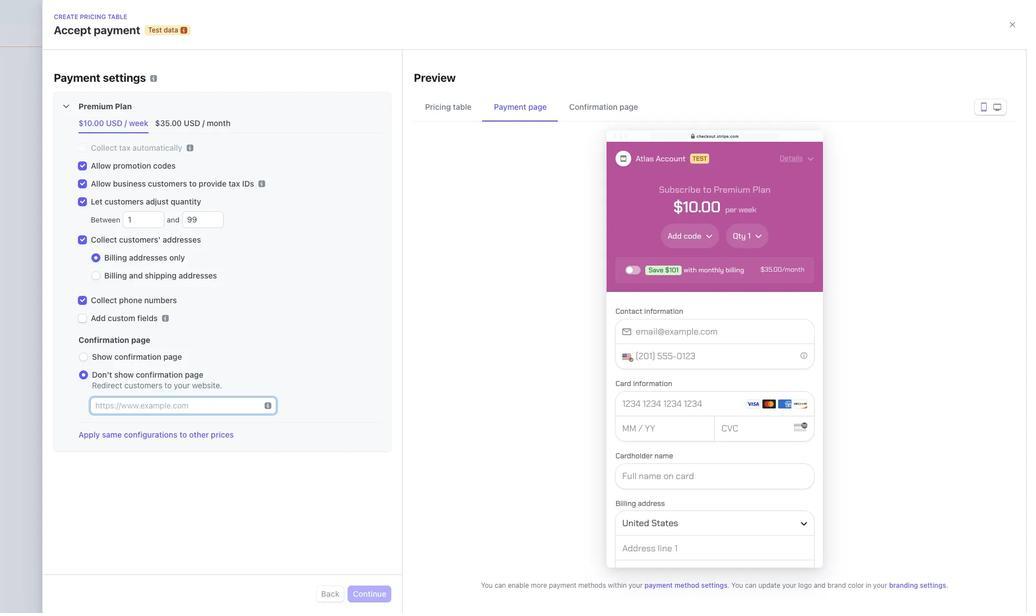 Task type: describe. For each thing, give the bounding box(es) containing it.
premium plan
[[79, 102, 132, 111]]

to inside button
[[180, 430, 187, 440]]

plan
[[115, 102, 132, 111]]

pricing table
[[425, 102, 472, 112]]

phone
[[119, 296, 142, 305]]

continue
[[353, 590, 387, 599]]

collect phone numbers
[[91, 296, 177, 305]]

$35.00
[[155, 118, 182, 128]]

billing for billing and shipping addresses
[[104, 271, 127, 281]]

brand
[[828, 582, 847, 590]]

allow business customers to provide tax ids
[[91, 179, 254, 189]]

back button
[[317, 587, 344, 603]]

table inside 'button'
[[453, 102, 472, 112]]

page inside don't show confirmation page redirect customers to your website.
[[185, 370, 204, 380]]

logo
[[799, 582, 813, 590]]

0 horizontal spatial settings
[[103, 71, 146, 84]]

billing for billing addresses only
[[104, 253, 127, 263]]

to up quantity
[[189, 179, 197, 189]]

1 horizontal spatial pricing
[[437, 258, 474, 271]]

accept
[[54, 24, 91, 36]]

don't show confirmation page redirect customers to your website.
[[92, 370, 222, 390]]

create for a
[[390, 258, 426, 271]]

data
[[514, 48, 530, 54]]

1 vertical spatial confirmation
[[79, 336, 129, 345]]

let
[[91, 197, 103, 206]]

0 vertical spatial tax
[[119, 143, 131, 153]]

branding
[[890, 582, 919, 590]]

1 you from the left
[[481, 582, 493, 590]]

your right "within"
[[629, 582, 643, 590]]

0 vertical spatial and
[[165, 215, 182, 224]]

customers inside don't show confirmation page redirect customers to your website.
[[124, 381, 163, 390]]

payment page
[[494, 102, 547, 112]]

to inside create a pricing table create a branded, responsive pricing table to embed on your website.
[[546, 276, 554, 285]]

apply same configurations to other prices button
[[79, 430, 234, 441]]

2 horizontal spatial payment
[[645, 582, 673, 590]]

update
[[759, 582, 781, 590]]

2 horizontal spatial pricing
[[499, 276, 524, 285]]

premium plan button
[[63, 102, 382, 113]]

prices
[[211, 430, 234, 440]]

your right the in
[[874, 582, 888, 590]]

1 vertical spatial addresses
[[129, 253, 167, 263]]

data
[[164, 26, 178, 34]]

$35.00 usd / month button
[[151, 113, 237, 134]]

to inside don't show confirmation page redirect customers to your website.
[[165, 381, 172, 390]]

embed
[[556, 276, 581, 285]]

business
[[113, 179, 146, 189]]

promotion
[[113, 161, 151, 171]]

collect for collect tax automatically
[[91, 143, 117, 153]]

pricing table button
[[414, 93, 483, 122]]

confirmation inside button
[[570, 102, 618, 112]]

ids
[[242, 179, 254, 189]]

1 vertical spatial confirmation page
[[79, 336, 150, 345]]

payment method settings link
[[645, 582, 728, 590]]

website. inside don't show confirmation page redirect customers to your website.
[[192, 381, 222, 390]]

create pricing table
[[54, 13, 127, 20]]

checkout.stripe.com
[[697, 134, 739, 138]]

payment for payment settings
[[54, 71, 100, 84]]

prices for product premium plan tab list
[[74, 113, 382, 134]]

month
[[207, 118, 231, 128]]

0 vertical spatial a
[[428, 258, 435, 271]]

usd for $35.00
[[184, 118, 200, 128]]

configurations
[[124, 430, 178, 440]]

in
[[866, 582, 872, 590]]

redirect
[[92, 381, 122, 390]]

1 vertical spatial a
[[417, 276, 421, 285]]

branding settings link
[[890, 582, 947, 590]]

your inside don't show confirmation page redirect customers to your website.
[[174, 381, 190, 390]]

2 . from the left
[[947, 582, 949, 590]]

payment page button
[[483, 93, 558, 122]]

collect customers' addresses
[[91, 235, 201, 245]]

other
[[189, 430, 209, 440]]

your inside create a pricing table create a branded, responsive pricing table to embed on your website.
[[594, 276, 610, 285]]

color
[[849, 582, 865, 590]]

continue button
[[349, 587, 391, 603]]

2 you from the left
[[732, 582, 744, 590]]

test
[[148, 26, 162, 34]]

collect for collect phone numbers
[[91, 296, 117, 305]]

table up accept payment
[[108, 13, 127, 20]]

$35.00 usd / month
[[155, 118, 231, 128]]

add
[[91, 314, 106, 323]]

codes
[[153, 161, 176, 171]]

premium
[[79, 102, 113, 111]]

apply
[[79, 430, 100, 440]]

within
[[608, 582, 627, 590]]

table left the embed at top
[[526, 276, 544, 285]]

custom
[[108, 314, 135, 323]]



Task type: vqa. For each thing, say whether or not it's contained in the screenshot.
the USD inside $10.00 USD / week button
yes



Task type: locate. For each thing, give the bounding box(es) containing it.
allow for allow business customers to provide tax ids
[[91, 179, 111, 189]]

customers down 'business'
[[105, 197, 144, 206]]

shipping
[[145, 271, 177, 281]]

create
[[54, 13, 78, 20], [390, 258, 426, 271], [390, 276, 415, 285]]

0 vertical spatial confirmation
[[114, 352, 162, 362]]

create for pricing
[[54, 13, 78, 20]]

usd inside button
[[184, 118, 200, 128]]

usd right the $35.00
[[184, 118, 200, 128]]

only
[[169, 253, 185, 263]]

your left the logo
[[783, 582, 797, 590]]

1 horizontal spatial website.
[[390, 287, 421, 297]]

and right the logo
[[814, 582, 826, 590]]

0 vertical spatial payment
[[54, 71, 100, 84]]

don't
[[92, 370, 112, 380]]

2 collect from the top
[[91, 235, 117, 245]]

3 collect from the top
[[91, 296, 117, 305]]

0 horizontal spatial usd
[[106, 118, 123, 128]]

0 vertical spatial website.
[[390, 287, 421, 297]]

0 vertical spatial collect
[[91, 143, 117, 153]]

1 vertical spatial customers
[[105, 197, 144, 206]]

1 horizontal spatial payment
[[494, 102, 527, 112]]

0 horizontal spatial and
[[129, 271, 143, 281]]

website. inside create a pricing table create a branded, responsive pricing table to embed on your website.
[[390, 287, 421, 297]]

products
[[62, 62, 129, 81]]

1 vertical spatial payment
[[494, 102, 527, 112]]

0 vertical spatial customers
[[148, 179, 187, 189]]

2 horizontal spatial settings
[[921, 582, 947, 590]]

test data
[[498, 48, 530, 54]]

same
[[102, 430, 122, 440]]

1 horizontal spatial usd
[[184, 118, 200, 128]]

usd down the premium plan
[[106, 118, 123, 128]]

payment
[[54, 71, 100, 84], [494, 102, 527, 112]]

2 vertical spatial addresses
[[179, 271, 217, 281]]

table up responsive
[[476, 258, 503, 271]]

to up https://www.example.com text box
[[165, 381, 172, 390]]

tax
[[119, 143, 131, 153], [229, 179, 240, 189]]

you left enable
[[481, 582, 493, 590]]

0 vertical spatial create
[[54, 13, 78, 20]]

pricing up branded,
[[437, 258, 474, 271]]

.
[[728, 582, 730, 590], [947, 582, 949, 590]]

automatically
[[133, 143, 182, 153]]

usd
[[106, 118, 123, 128], [184, 118, 200, 128]]

quantity
[[171, 197, 201, 206]]

week
[[129, 118, 148, 128]]

payment down test data
[[494, 102, 527, 112]]

0 horizontal spatial pricing
[[80, 13, 106, 20]]

more
[[531, 582, 547, 590]]

can
[[495, 582, 506, 590], [746, 582, 757, 590]]

payment left method
[[645, 582, 673, 590]]

/
[[125, 118, 127, 128], [202, 118, 205, 128]]

settings up plan
[[103, 71, 146, 84]]

customers down show
[[124, 381, 163, 390]]

usd inside 'button'
[[106, 118, 123, 128]]

to left other
[[180, 430, 187, 440]]

numbers
[[144, 296, 177, 305]]

accept payment
[[54, 24, 140, 36]]

0 horizontal spatial can
[[495, 582, 506, 590]]

customers'
[[119, 235, 161, 245]]

pricing
[[80, 13, 106, 20], [437, 258, 474, 271], [499, 276, 524, 285]]

0 horizontal spatial you
[[481, 582, 493, 590]]

and
[[165, 215, 182, 224], [129, 271, 143, 281], [814, 582, 826, 590]]

1 horizontal spatial settings
[[702, 582, 728, 590]]

1 vertical spatial confirmation
[[136, 370, 183, 380]]

allow
[[91, 161, 111, 171], [91, 179, 111, 189]]

$10.00 usd / week
[[79, 118, 148, 128]]

0 vertical spatial pricing
[[80, 13, 106, 20]]

2 vertical spatial customers
[[124, 381, 163, 390]]

1 collect from the top
[[91, 143, 117, 153]]

settings right method
[[702, 582, 728, 590]]

addresses up only
[[163, 235, 201, 245]]

2 vertical spatial collect
[[91, 296, 117, 305]]

and down quantity
[[165, 215, 182, 224]]

0 horizontal spatial a
[[417, 276, 421, 285]]

payment inside payment page button
[[494, 102, 527, 112]]

can left enable
[[495, 582, 506, 590]]

2 / from the left
[[202, 118, 205, 128]]

confirmation page inside button
[[570, 102, 639, 112]]

0 horizontal spatial payment
[[54, 71, 100, 84]]

/ for week
[[125, 118, 127, 128]]

1 . from the left
[[728, 582, 730, 590]]

confirmation
[[570, 102, 618, 112], [79, 336, 129, 345]]

2 usd from the left
[[184, 118, 200, 128]]

pricing right responsive
[[499, 276, 524, 285]]

fields
[[137, 314, 158, 323]]

a left branded,
[[417, 276, 421, 285]]

0 horizontal spatial confirmation page
[[79, 336, 150, 345]]

0 vertical spatial billing
[[104, 253, 127, 263]]

and down billing addresses only
[[129, 271, 143, 281]]

pricing
[[425, 102, 451, 112]]

preview
[[414, 71, 456, 84]]

1 vertical spatial and
[[129, 271, 143, 281]]

/ inside $10.00 usd / week 'button'
[[125, 118, 127, 128]]

collect for collect customers' addresses
[[91, 235, 117, 245]]

payment right more at right bottom
[[549, 582, 577, 590]]

method
[[675, 582, 700, 590]]

you
[[481, 582, 493, 590], [732, 582, 744, 590]]

1 horizontal spatial and
[[165, 215, 182, 224]]

create up branded,
[[390, 258, 426, 271]]

collect tax automatically
[[91, 143, 182, 153]]

show confirmation page
[[92, 352, 182, 362]]

2 can from the left
[[746, 582, 757, 590]]

Maximum quantity text field
[[183, 212, 223, 228]]

0 horizontal spatial confirmation
[[79, 336, 129, 345]]

2 horizontal spatial and
[[814, 582, 826, 590]]

1 can from the left
[[495, 582, 506, 590]]

$10.00
[[79, 118, 104, 128]]

collect down "$10.00 usd / week"
[[91, 143, 117, 153]]

2 billing from the top
[[104, 271, 127, 281]]

1 vertical spatial collect
[[91, 235, 117, 245]]

settings
[[103, 71, 146, 84], [702, 582, 728, 590], [921, 582, 947, 590]]

0 horizontal spatial payment
[[94, 24, 140, 36]]

customers down codes
[[148, 179, 187, 189]]

back
[[321, 590, 340, 599]]

0 vertical spatial allow
[[91, 161, 111, 171]]

. left update
[[728, 582, 730, 590]]

/ for month
[[202, 118, 205, 128]]

1 billing from the top
[[104, 253, 127, 263]]

your up https://www.example.com text box
[[174, 381, 190, 390]]

1 vertical spatial create
[[390, 258, 426, 271]]

0 horizontal spatial .
[[728, 582, 730, 590]]

1 horizontal spatial payment
[[549, 582, 577, 590]]

test
[[498, 48, 513, 54]]

allow for allow promotion codes
[[91, 161, 111, 171]]

0 horizontal spatial website.
[[192, 381, 222, 390]]

billing down customers'
[[104, 253, 127, 263]]

provide
[[199, 179, 227, 189]]

methods
[[579, 582, 606, 590]]

billing addresses only
[[104, 253, 185, 263]]

billing
[[104, 253, 127, 263], [104, 271, 127, 281]]

tax left ids at the left of page
[[229, 179, 240, 189]]

let customers adjust quantity
[[91, 197, 201, 206]]

/ inside $35.00 usd / month button
[[202, 118, 205, 128]]

confirmation down show confirmation page
[[136, 370, 183, 380]]

show
[[114, 370, 134, 380]]

can left update
[[746, 582, 757, 590]]

1 horizontal spatial /
[[202, 118, 205, 128]]

collect down between
[[91, 235, 117, 245]]

on
[[583, 276, 592, 285]]

responsive
[[458, 276, 497, 285]]

2 vertical spatial pricing
[[499, 276, 524, 285]]

0 horizontal spatial /
[[125, 118, 127, 128]]

branded,
[[423, 276, 456, 285]]

addresses down only
[[179, 271, 217, 281]]

between
[[91, 215, 122, 224]]

/ left week
[[125, 118, 127, 128]]

1 allow from the top
[[91, 161, 111, 171]]

0 vertical spatial confirmation
[[570, 102, 618, 112]]

tab list containing pricing table
[[414, 93, 1016, 122]]

1 horizontal spatial .
[[947, 582, 949, 590]]

collect up add
[[91, 296, 117, 305]]

1 vertical spatial allow
[[91, 179, 111, 189]]

create a pricing table create a branded, responsive pricing table to embed on your website.
[[390, 258, 610, 297]]

tax up promotion
[[119, 143, 131, 153]]

1 horizontal spatial a
[[428, 258, 435, 271]]

to left the embed at top
[[546, 276, 554, 285]]

allow promotion codes
[[91, 161, 176, 171]]

tab list
[[414, 93, 1016, 122]]

you can enable more payment methods within your payment method settings . you can update your logo and brand color in your branding settings .
[[481, 582, 949, 590]]

test data
[[148, 26, 178, 34]]

your
[[594, 276, 610, 285], [174, 381, 190, 390], [629, 582, 643, 590], [783, 582, 797, 590], [874, 582, 888, 590]]

you left update
[[732, 582, 744, 590]]

0 horizontal spatial tax
[[119, 143, 131, 153]]

1 horizontal spatial confirmation
[[570, 102, 618, 112]]

create up accept on the top left of page
[[54, 13, 78, 20]]

2 vertical spatial create
[[390, 276, 415, 285]]

1 vertical spatial billing
[[104, 271, 127, 281]]

a
[[428, 258, 435, 271], [417, 276, 421, 285]]

payment settings
[[54, 71, 146, 84]]

your right on
[[594, 276, 610, 285]]

1 usd from the left
[[106, 118, 123, 128]]

1 vertical spatial tax
[[229, 179, 240, 189]]

1 horizontal spatial tax
[[229, 179, 240, 189]]

settings right branding
[[921, 582, 947, 590]]

table right pricing
[[453, 102, 472, 112]]

confirmation page
[[570, 102, 639, 112], [79, 336, 150, 345]]

addresses
[[163, 235, 201, 245], [129, 253, 167, 263], [179, 271, 217, 281]]

add custom fields
[[91, 314, 158, 323]]

show
[[92, 352, 112, 362]]

1 vertical spatial website.
[[192, 381, 222, 390]]

confirmation up show
[[114, 352, 162, 362]]

1 vertical spatial pricing
[[437, 258, 474, 271]]

collect
[[91, 143, 117, 153], [91, 235, 117, 245], [91, 296, 117, 305]]

addresses down collect customers' addresses
[[129, 253, 167, 263]]

1 / from the left
[[125, 118, 127, 128]]

. right branding
[[947, 582, 949, 590]]

page
[[529, 102, 547, 112], [620, 102, 639, 112], [131, 336, 150, 345], [164, 352, 182, 362], [185, 370, 204, 380]]

1 horizontal spatial can
[[746, 582, 757, 590]]

https://www.example.com text field
[[91, 398, 265, 414]]

pricing up accept payment
[[80, 13, 106, 20]]

2 vertical spatial and
[[814, 582, 826, 590]]

0 vertical spatial addresses
[[163, 235, 201, 245]]

billing up phone
[[104, 271, 127, 281]]

enable
[[508, 582, 529, 590]]

confirmation page button
[[558, 93, 650, 122]]

create left branded,
[[390, 276, 415, 285]]

/ left month
[[202, 118, 205, 128]]

customers
[[148, 179, 187, 189], [105, 197, 144, 206], [124, 381, 163, 390]]

apply same configurations to other prices
[[79, 430, 234, 440]]

payment for payment page
[[494, 102, 527, 112]]

allow up let
[[91, 179, 111, 189]]

payment up premium
[[54, 71, 100, 84]]

billing and shipping addresses
[[104, 271, 217, 281]]

adjust
[[146, 197, 169, 206]]

allow left promotion
[[91, 161, 111, 171]]

1 horizontal spatial you
[[732, 582, 744, 590]]

Minimum quantity text field
[[123, 212, 164, 228]]

$10.00 usd / week button
[[74, 113, 155, 134]]

payment down create pricing table
[[94, 24, 140, 36]]

confirmation inside don't show confirmation page redirect customers to your website.
[[136, 370, 183, 380]]

0 vertical spatial confirmation page
[[570, 102, 639, 112]]

confirmation
[[114, 352, 162, 362], [136, 370, 183, 380]]

usd for $10.00
[[106, 118, 123, 128]]

1 horizontal spatial confirmation page
[[570, 102, 639, 112]]

a up branded,
[[428, 258, 435, 271]]

payment
[[94, 24, 140, 36], [549, 582, 577, 590], [645, 582, 673, 590]]

2 allow from the top
[[91, 179, 111, 189]]



